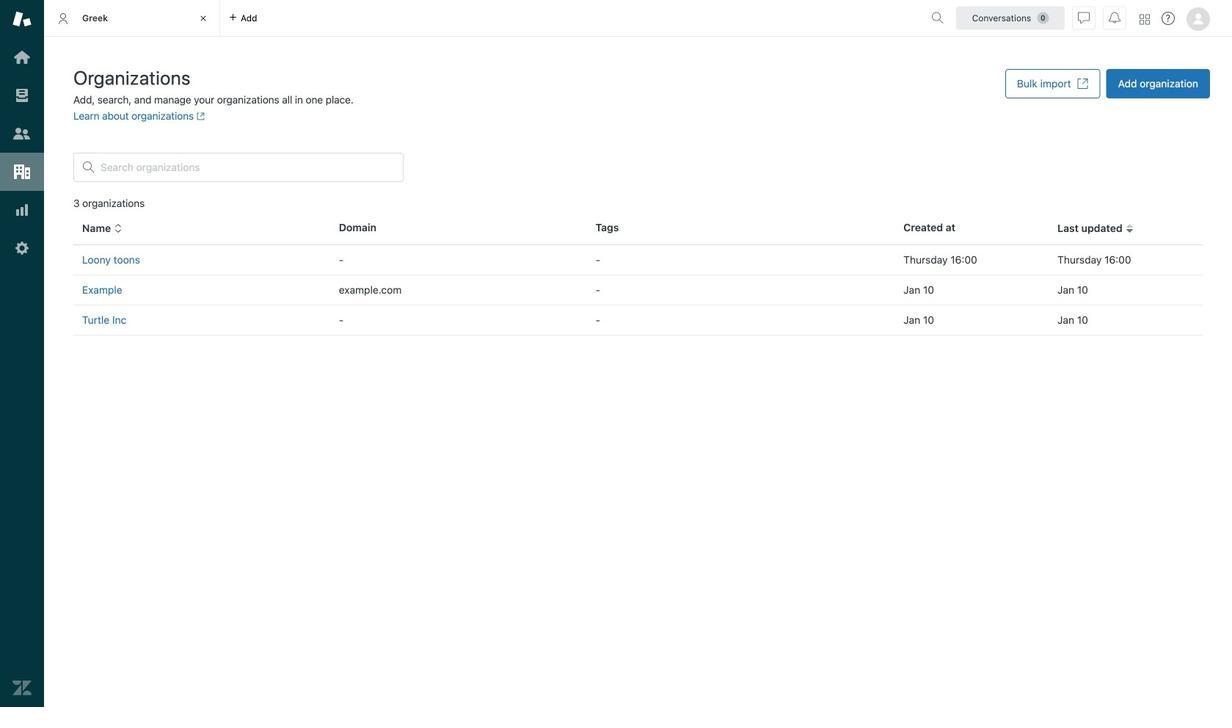Task type: locate. For each thing, give the bounding box(es) containing it.
tab
[[44, 0, 220, 37]]

button displays agent's chat status as invisible. image
[[1079, 12, 1090, 24]]

reporting image
[[12, 200, 32, 220]]

get help image
[[1162, 12, 1176, 25]]

(opens in a new tab) image
[[194, 112, 205, 121]]

zendesk image
[[12, 678, 32, 698]]

get started image
[[12, 48, 32, 67]]

zendesk products image
[[1140, 14, 1151, 25]]

zendesk support image
[[12, 10, 32, 29]]

customers image
[[12, 124, 32, 143]]

main element
[[0, 0, 44, 707]]



Task type: describe. For each thing, give the bounding box(es) containing it.
tabs tab list
[[44, 0, 926, 37]]

close image
[[196, 11, 211, 26]]

notifications image
[[1109, 12, 1121, 24]]

Search organizations field
[[101, 161, 394, 174]]

admin image
[[12, 239, 32, 258]]

views image
[[12, 86, 32, 105]]

organizations image
[[12, 162, 32, 181]]



Task type: vqa. For each thing, say whether or not it's contained in the screenshot.
YESTERDAY 16:00 text field
no



